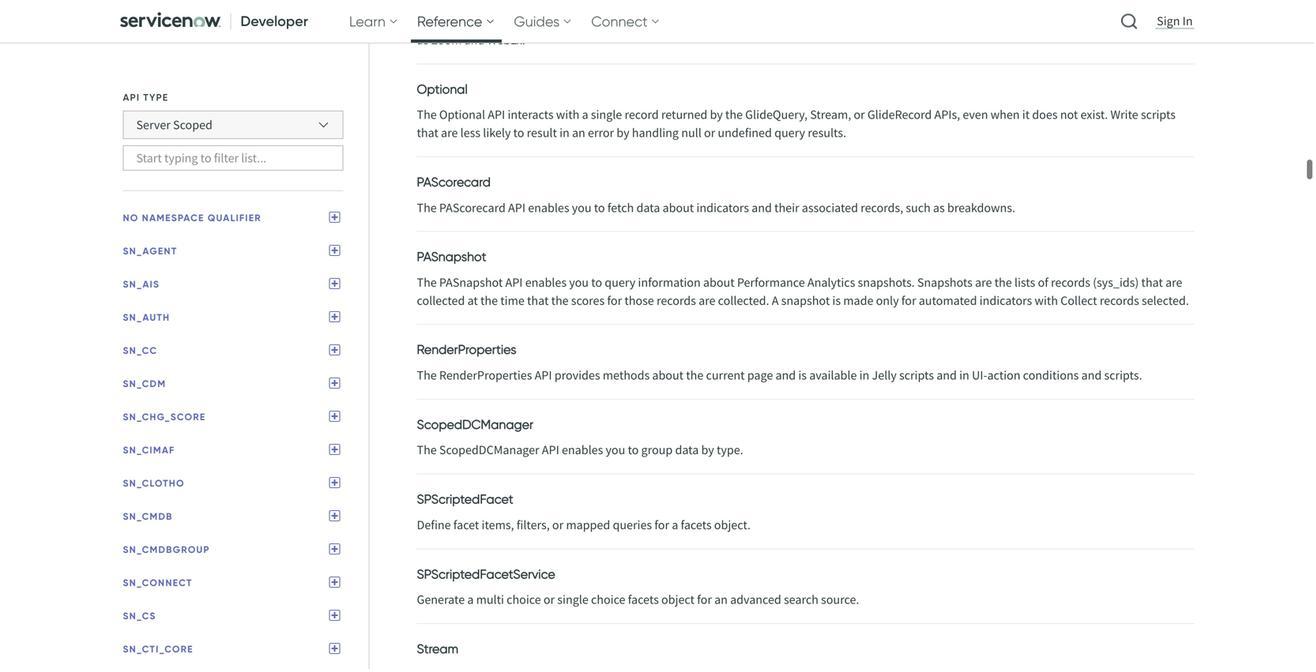 Task type: locate. For each thing, give the bounding box(es) containing it.
reference
[[417, 13, 483, 30]]

developer
[[241, 12, 308, 30]]

learn
[[349, 13, 386, 30]]

sign in
[[1158, 13, 1193, 29]]

sign
[[1158, 13, 1181, 29]]

sign in button
[[1154, 12, 1197, 30]]

in
[[1183, 13, 1193, 29]]

guides
[[514, 13, 560, 30]]

guides button
[[508, 0, 579, 43]]



Task type: describe. For each thing, give the bounding box(es) containing it.
connect
[[592, 13, 648, 30]]

learn button
[[343, 0, 405, 43]]

developer link
[[113, 0, 318, 43]]

connect button
[[585, 0, 667, 43]]

reference button
[[411, 0, 502, 43]]



Task type: vqa. For each thing, say whether or not it's contained in the screenshot.
sign in
yes



